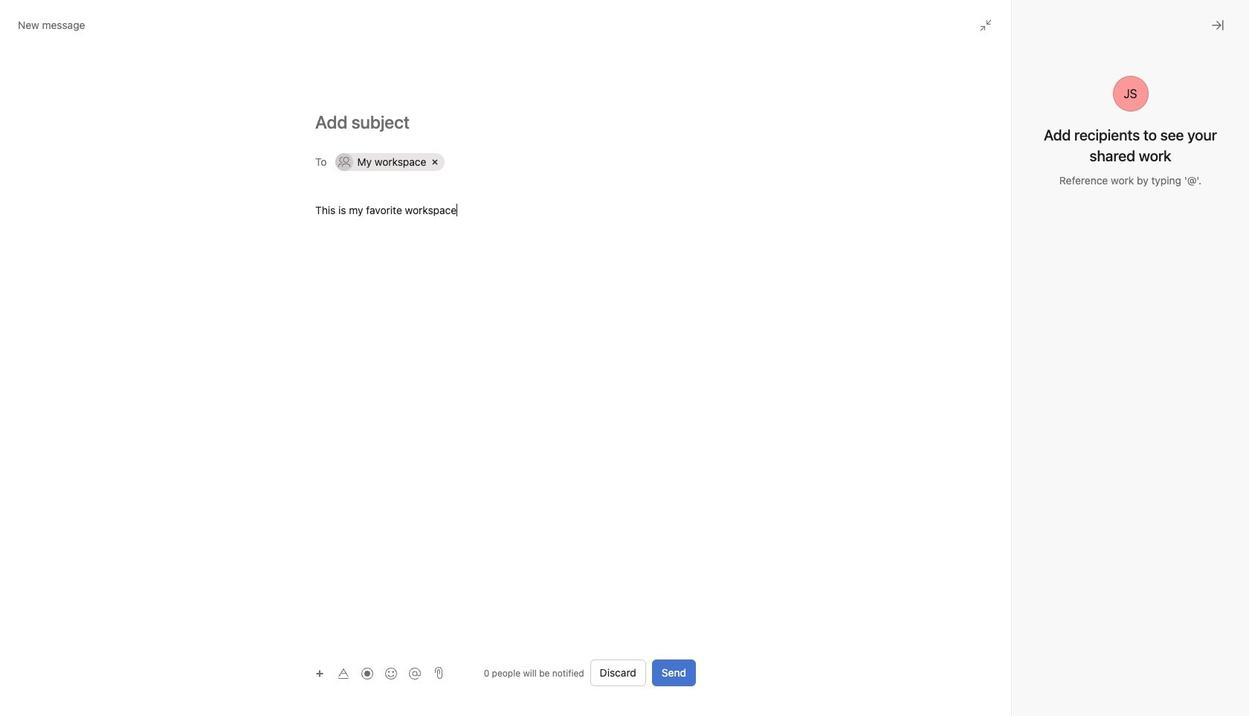 Task type: vqa. For each thing, say whether or not it's contained in the screenshot.
2nd 'terryturtle85 / Maria 1:1' from the top
no



Task type: locate. For each thing, give the bounding box(es) containing it.
cell
[[336, 153, 445, 171]]

emoji image
[[385, 668, 397, 680]]

toolbar
[[309, 662, 429, 684]]

insert an object image
[[315, 669, 324, 678]]

record a video image
[[362, 668, 373, 680]]

row
[[334, 150, 696, 175]]

Add subject text field
[[298, 110, 714, 134]]



Task type: describe. For each thing, give the bounding box(es) containing it.
formatting image
[[338, 668, 350, 680]]

minimize image
[[981, 19, 992, 31]]

close image
[[1213, 19, 1225, 31]]

at mention image
[[409, 668, 421, 680]]

hide sidebar image
[[19, 12, 31, 24]]



